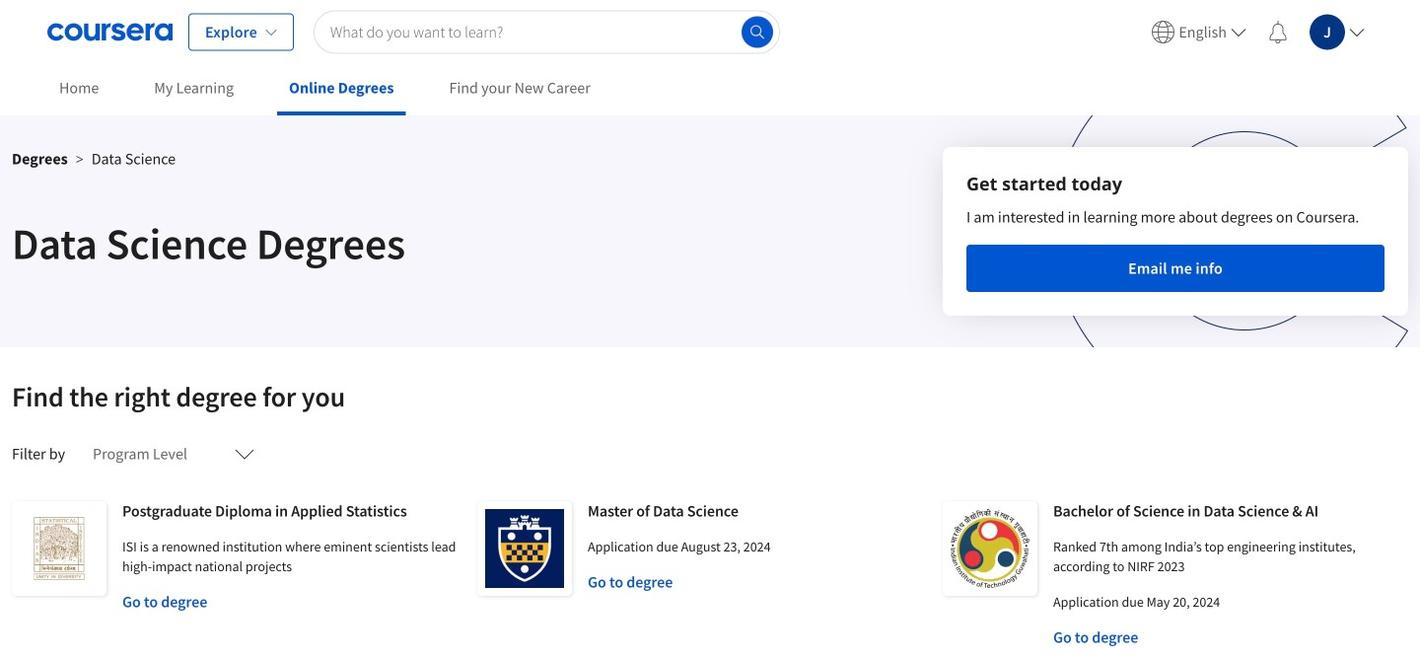 Task type: locate. For each thing, give the bounding box(es) containing it.
university of pittsburgh image
[[478, 481, 572, 575]]

menu
[[1144, 0, 1374, 43]]

What do you want to learn? text field
[[314, 0, 781, 33]]

None search field
[[314, 0, 781, 33]]



Task type: describe. For each thing, give the bounding box(es) containing it.
indian institute of technology guwahati image
[[943, 481, 1038, 575]]

indian statistical institute image
[[12, 481, 107, 575]]

coursera image
[[47, 0, 173, 27]]



Task type: vqa. For each thing, say whether or not it's contained in the screenshot.
search box
yes



